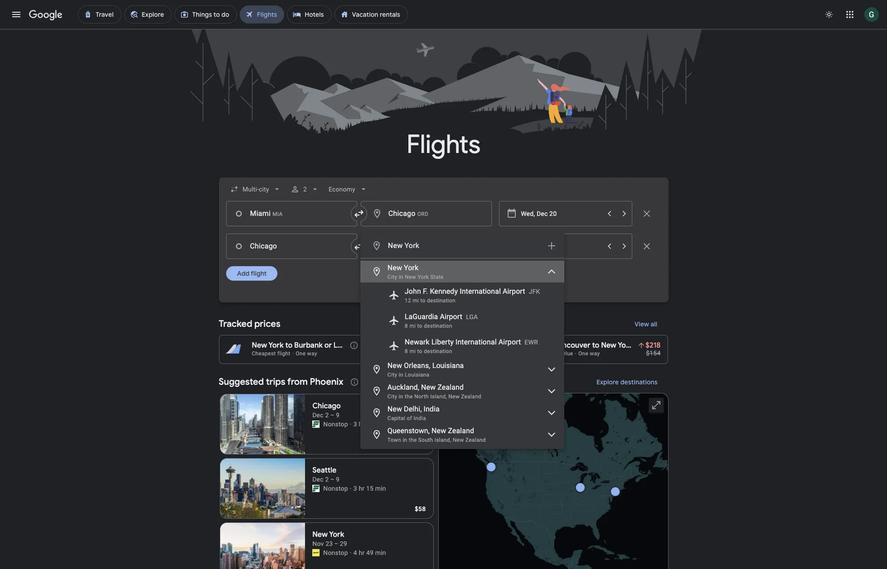 Task type: describe. For each thing, give the bounding box(es) containing it.
$218
[[646, 341, 661, 350]]

58 US dollars text field
[[415, 441, 426, 449]]

in for queenstown,
[[403, 438, 407, 444]]

chicago dec 2 – 9
[[312, 402, 341, 419]]

island, for auckland,
[[430, 394, 447, 400]]

3 for seattle
[[354, 486, 357, 493]]

mi inside john f. kennedy international airport jfk 12 mi to destination
[[413, 298, 419, 304]]

york left '$218'
[[618, 341, 633, 350]]

change appearance image
[[818, 4, 840, 25]]

airport inside laguardia airport lga 8 mi to destination
[[440, 313, 462, 321]]

min for new york
[[375, 550, 386, 557]]

search button
[[420, 293, 468, 311]]

to up suggested trips from phoenix
[[285, 341, 293, 350]]

search
[[440, 298, 460, 306]]

state
[[430, 274, 444, 281]]

to inside newark liberty international airport ewr 8 mi to destination
[[417, 349, 422, 355]]

flight for miami
[[428, 351, 442, 357]]

12
[[405, 298, 411, 304]]

swap origin and destination. image
[[354, 241, 364, 252]]

suggested
[[219, 377, 264, 388]]

4
[[354, 550, 357, 557]]

new york to burbank or los angeles
[[252, 341, 374, 350]]

swap origin and destination. image
[[354, 209, 364, 219]]

new delhi, india capital of india
[[388, 405, 440, 422]]

hr for chicago
[[359, 421, 365, 428]]

john f. kennedy international airport jfk 12 mi to destination
[[405, 287, 540, 304]]

flight inside add flight button
[[251, 270, 267, 278]]

mi inside laguardia airport lga 8 mi to destination
[[409, 323, 416, 330]]

new delhi, india option
[[360, 403, 564, 424]]

destination inside newark liberty international airport ewr 8 mi to destination
[[424, 349, 452, 355]]

cheapest flight for york
[[252, 351, 291, 357]]

More info text field
[[349, 341, 359, 353]]

tracked prices region
[[219, 314, 669, 365]]

capital
[[388, 416, 405, 422]]

add
[[237, 270, 249, 278]]

international inside john f. kennedy international airport jfk 12 mi to destination
[[460, 287, 501, 296]]

cheapest for new
[[252, 351, 276, 357]]

newark
[[405, 338, 430, 347]]

toggle nearby airports for queenstown, new zealand image
[[546, 430, 557, 441]]

nonstop for chicago
[[323, 421, 348, 428]]

f.
[[423, 287, 428, 296]]

in for auckland,
[[399, 394, 403, 400]]

vancouver to new york
[[554, 341, 633, 350]]

destination, select multiple airports image
[[546, 241, 557, 252]]

in inside the new york city in new york state
[[399, 274, 403, 281]]

york left state
[[418, 274, 429, 281]]

8 inside laguardia airport lga 8 mi to destination
[[405, 323, 408, 330]]

0 horizontal spatial louisiana
[[405, 372, 430, 379]]

york for new york to burbank or los angeles
[[269, 341, 284, 350]]

Where else? text field
[[388, 235, 541, 257]]

airport inside newark liberty international airport ewr 8 mi to destination
[[499, 338, 521, 347]]

enter your destination dialog
[[360, 234, 564, 450]]

$58 for chicago
[[415, 441, 426, 449]]

laguardia airport (lga) option
[[360, 308, 564, 334]]

hr for new york
[[359, 550, 365, 557]]

4 hr 49 min
[[354, 550, 386, 557]]

 image for new york
[[350, 549, 352, 558]]

new inside new delhi, india capital of india
[[388, 405, 402, 414]]

nonstop for new
[[323, 550, 348, 557]]

view all
[[635, 321, 658, 329]]

Departure text field
[[521, 202, 601, 226]]

1 one from the left
[[296, 351, 306, 357]]

one way for vancouver to new york
[[579, 351, 600, 357]]

airport inside john f. kennedy international airport jfk 12 mi to destination
[[503, 287, 525, 296]]

in for new
[[399, 372, 403, 379]]

flights
[[407, 129, 481, 161]]

new inside new orleans, louisiana city in louisiana
[[388, 362, 402, 370]]

1 one way from the left
[[296, 351, 317, 357]]

vancouver
[[554, 341, 591, 350]]

nov
[[312, 541, 324, 548]]

0 vertical spatial india
[[424, 405, 440, 414]]

destination inside laguardia airport lga 8 mi to destination
[[424, 323, 452, 330]]

south
[[418, 438, 433, 444]]

 image for chicago
[[350, 420, 352, 429]]

mi inside newark liberty international airport ewr 8 mi to destination
[[409, 349, 416, 355]]

add flight button
[[226, 267, 277, 281]]

hr for seattle
[[359, 486, 365, 493]]

new inside new york nov 23 – 29
[[312, 531, 328, 540]]

1 los from the left
[[334, 341, 345, 350]]

3 hr 17 min
[[354, 421, 386, 428]]

23 – 29
[[326, 541, 347, 548]]

from
[[287, 377, 308, 388]]

john
[[405, 287, 421, 296]]

destination inside john f. kennedy international airport jfk 12 mi to destination
[[427, 298, 456, 304]]

to right miami at the left
[[425, 341, 433, 350]]

prices
[[254, 319, 281, 330]]

new orleans, louisiana city in louisiana
[[388, 362, 464, 379]]

one way for miami to burbank or los angeles
[[447, 351, 468, 357]]

frontier image
[[312, 421, 320, 428]]

chicago
[[312, 402, 341, 411]]

north
[[414, 394, 429, 400]]

2 – 9 for chicago
[[325, 412, 340, 419]]

Flight search field
[[212, 178, 676, 450]]

international inside newark liberty international airport ewr 8 mi to destination
[[456, 338, 497, 347]]

spirit image
[[312, 550, 320, 557]]

explore destinations button
[[586, 372, 669, 394]]

seattle dec 2 – 9
[[312, 467, 340, 484]]

58 US dollars text field
[[415, 506, 426, 514]]

auckland,
[[388, 384, 419, 392]]

2 los from the left
[[474, 341, 485, 350]]

view
[[635, 321, 649, 329]]

orleans,
[[404, 362, 431, 370]]

main menu image
[[11, 9, 22, 20]]

toggle nearby airports for auckland, new zealand image
[[546, 386, 557, 397]]



Task type: locate. For each thing, give the bounding box(es) containing it.
louisiana
[[432, 362, 464, 370], [405, 372, 430, 379]]

1 vertical spatial mi
[[409, 323, 416, 330]]

1 horizontal spatial way
[[458, 351, 468, 357]]

1 dec from the top
[[312, 412, 324, 419]]

1 hr from the top
[[359, 421, 365, 428]]

1 burbank from the left
[[294, 341, 323, 350]]

0 horizontal spatial way
[[307, 351, 317, 357]]

destination down kennedy
[[427, 298, 456, 304]]

york down "‌ york"
[[404, 264, 419, 272]]

3 left 15
[[354, 486, 357, 493]]

airport left ewr
[[499, 338, 521, 347]]

cheapest flight for to
[[403, 351, 442, 357]]

‌
[[403, 242, 403, 250]]

the inside queenstown, new zealand town in the south island, new zealand
[[409, 438, 417, 444]]

$837
[[493, 341, 510, 350]]

hr right 4
[[359, 550, 365, 557]]

cheapest flight
[[252, 351, 291, 357], [403, 351, 442, 357]]

toggle nearby airports for new orleans, louisiana image
[[546, 365, 557, 375]]

1 vertical spatial min
[[375, 486, 386, 493]]

min for chicago
[[375, 421, 386, 428]]

laguardia
[[405, 313, 438, 321]]

2 vertical spatial min
[[375, 550, 386, 557]]

$58 for seattle
[[415, 506, 426, 514]]

$154
[[646, 350, 661, 357]]

2 vertical spatial airport
[[499, 338, 521, 347]]

one for vancouver to new york
[[579, 351, 589, 357]]

0 horizontal spatial one
[[296, 351, 306, 357]]

tracked
[[219, 319, 252, 330]]

york for new york nov 23 – 29
[[329, 531, 344, 540]]

2 way from the left
[[458, 351, 468, 357]]

auckland, new zealand city in the north island, new zealand
[[388, 384, 482, 400]]

 image down new york to burbank or los angeles
[[292, 351, 294, 357]]

cheapest
[[252, 351, 276, 357], [403, 351, 427, 357]]

new york nov 23 – 29
[[312, 531, 347, 548]]

one down new york to burbank or los angeles
[[296, 351, 306, 357]]

3 min from the top
[[375, 550, 386, 557]]

to down f.
[[421, 298, 426, 304]]

1 vertical spatial destination
[[424, 323, 452, 330]]

nonstop
[[323, 421, 348, 428], [323, 486, 348, 493], [323, 550, 348, 557]]

international
[[460, 287, 501, 296], [456, 338, 497, 347]]

1 horizontal spatial flight
[[277, 351, 291, 357]]

min right 17
[[375, 421, 386, 428]]

destination
[[427, 298, 456, 304], [424, 323, 452, 330], [424, 349, 452, 355]]

lga
[[466, 314, 478, 321]]

way for vancouver to new york
[[590, 351, 600, 357]]

in up auckland, on the bottom left of the page
[[399, 372, 403, 379]]

2 button
[[287, 179, 323, 200]]

2 burbank from the left
[[434, 341, 463, 350]]

cheapest flight up trips
[[252, 351, 291, 357]]

1 cheapest from the left
[[252, 351, 276, 357]]

2 min from the top
[[375, 486, 386, 493]]

the inside the auckland, new zealand city in the north island, new zealand
[[405, 394, 413, 400]]

0 horizontal spatial cheapest
[[252, 351, 276, 357]]

0 vertical spatial 2 – 9
[[325, 412, 340, 419]]

one way down new york to burbank or los angeles
[[296, 351, 317, 357]]

0 horizontal spatial one way
[[296, 351, 317, 357]]

dec up frontier icon
[[312, 412, 324, 419]]

2 horizontal spatial way
[[590, 351, 600, 357]]

los left $837 text box at the right bottom
[[474, 341, 485, 350]]

island, inside queenstown, new zealand town in the south island, new zealand
[[435, 438, 451, 444]]

1 horizontal spatial burbank
[[434, 341, 463, 350]]

john f. kennedy international airport (jfk) option
[[360, 283, 564, 308]]

min for seattle
[[375, 486, 386, 493]]

2 – 9 inside seattle dec 2 – 9
[[325, 477, 340, 484]]

one down miami to burbank or los angeles
[[447, 351, 457, 357]]

2 dec from the top
[[312, 477, 324, 484]]

more info image
[[349, 341, 359, 350]]

jfk
[[529, 288, 540, 296]]

one down vancouver to new york
[[579, 351, 589, 357]]

new york city in new york state
[[388, 264, 444, 281]]

2 vertical spatial nonstop
[[323, 550, 348, 557]]

zealand
[[438, 384, 464, 392], [461, 394, 482, 400], [448, 427, 474, 436], [466, 438, 486, 444]]

1 vertical spatial nonstop
[[323, 486, 348, 493]]

new orleans, louisiana option
[[360, 359, 564, 381]]

0 vertical spatial 8
[[405, 323, 408, 330]]

burbank
[[294, 341, 323, 350], [434, 341, 463, 350]]

los
[[334, 341, 345, 350], [474, 341, 485, 350]]

2 one from the left
[[447, 351, 457, 357]]

queenstown, new zealand option
[[360, 424, 564, 446]]

frontier image
[[312, 486, 320, 493]]

2 nonstop from the top
[[323, 486, 348, 493]]

remove flight from chicago to phoenix on sun, feb 11 image
[[641, 241, 652, 252]]

island, right south
[[435, 438, 451, 444]]

 image
[[292, 351, 294, 357], [350, 420, 352, 429], [350, 485, 352, 494], [350, 549, 352, 558]]

city inside the auckland, new zealand city in the north island, new zealand
[[388, 394, 397, 400]]

 image for seattle
[[350, 485, 352, 494]]

8 inside newark liberty international airport ewr 8 mi to destination
[[405, 349, 408, 355]]

cheapest down prices
[[252, 351, 276, 357]]

all
[[651, 321, 658, 329]]

york down prices
[[269, 341, 284, 350]]

in down ‌
[[399, 274, 403, 281]]

one
[[296, 351, 306, 357], [447, 351, 457, 357], [579, 351, 589, 357]]

flight down liberty
[[428, 351, 442, 357]]

island, inside the auckland, new zealand city in the north island, new zealand
[[430, 394, 447, 400]]

1 $58 from the top
[[415, 441, 426, 449]]

3 one from the left
[[579, 351, 589, 357]]

add flight
[[237, 270, 267, 278]]

1 vertical spatial city
[[388, 372, 397, 379]]

flight right add
[[251, 270, 267, 278]]

0 vertical spatial nonstop
[[323, 421, 348, 428]]

2 – 9 for seattle
[[325, 477, 340, 484]]

way for miami to burbank or los angeles
[[458, 351, 468, 357]]

1 horizontal spatial angeles
[[487, 341, 514, 350]]

Departure text field
[[521, 234, 601, 259]]

0 horizontal spatial cheapest flight
[[252, 351, 291, 357]]

2 angeles from the left
[[487, 341, 514, 350]]

city inside the new york city in new york state
[[388, 274, 397, 281]]

2 vertical spatial city
[[388, 394, 397, 400]]

1 horizontal spatial one way
[[447, 351, 468, 357]]

1 vertical spatial island,
[[435, 438, 451, 444]]

49
[[366, 550, 374, 557]]

airport down search
[[440, 313, 462, 321]]

8 down laguardia
[[405, 323, 408, 330]]

dec inside chicago dec 2 – 9
[[312, 412, 324, 419]]

louisiana down the orleans,
[[405, 372, 430, 379]]

1 horizontal spatial one
[[447, 351, 457, 357]]

0 horizontal spatial or
[[325, 341, 332, 350]]

1 horizontal spatial los
[[474, 341, 485, 350]]

$58
[[415, 441, 426, 449], [415, 506, 426, 514]]

3 hr 15 min
[[354, 486, 386, 493]]

cheapest for miami
[[403, 351, 427, 357]]

dec for seattle
[[312, 477, 324, 484]]

or up new orleans, louisiana option on the bottom of the page
[[465, 341, 472, 350]]

international down new york option
[[460, 287, 501, 296]]

destination down liberty
[[424, 349, 452, 355]]

1 8 from the top
[[405, 323, 408, 330]]

3 way from the left
[[590, 351, 600, 357]]

15
[[366, 486, 374, 493]]

los left more info "image"
[[334, 341, 345, 350]]

1 horizontal spatial or
[[465, 341, 472, 350]]

2 cheapest flight from the left
[[403, 351, 442, 357]]

the down auckland, on the bottom left of the page
[[405, 394, 413, 400]]

in inside queenstown, new zealand town in the south island, new zealand
[[403, 438, 407, 444]]

list box
[[360, 259, 564, 450]]

the down queenstown,
[[409, 438, 417, 444]]

2 – 9 down chicago
[[325, 412, 340, 419]]

york up "23 – 29"
[[329, 531, 344, 540]]

to
[[421, 298, 426, 304], [417, 323, 422, 330], [285, 341, 293, 350], [425, 341, 433, 350], [592, 341, 600, 350], [417, 349, 422, 355]]

1 nonstop from the top
[[323, 421, 348, 428]]

hr
[[359, 421, 365, 428], [359, 486, 365, 493], [359, 550, 365, 557]]

kennedy
[[430, 287, 458, 296]]

1 vertical spatial 2 – 9
[[325, 477, 340, 484]]

cheapest down miami at the left
[[403, 351, 427, 357]]

837 US dollars text field
[[493, 341, 510, 350]]

3 nonstop from the top
[[323, 550, 348, 557]]

1 city from the top
[[388, 274, 397, 281]]

to inside john f. kennedy international airport jfk 12 mi to destination
[[421, 298, 426, 304]]

queenstown, new zealand town in the south island, new zealand
[[388, 427, 486, 444]]

0 vertical spatial city
[[388, 274, 397, 281]]

0 horizontal spatial burbank
[[294, 341, 323, 350]]

1 vertical spatial $58
[[415, 506, 426, 514]]

2 horizontal spatial one way
[[579, 351, 600, 357]]

0 vertical spatial min
[[375, 421, 386, 428]]

mi right 12
[[413, 298, 419, 304]]

airport left jfk
[[503, 287, 525, 296]]

2 vertical spatial hr
[[359, 550, 365, 557]]

louisiana down miami to burbank or los angeles
[[432, 362, 464, 370]]

newark liberty international airport ewr 8 mi to destination
[[405, 338, 538, 355]]

min right 15
[[375, 486, 386, 493]]

nonstop for seattle
[[323, 486, 348, 493]]

2 2 – 9 from the top
[[325, 477, 340, 484]]

0 vertical spatial $58
[[415, 441, 426, 449]]

york for new york city in new york state
[[404, 264, 419, 272]]

0 vertical spatial hr
[[359, 421, 365, 428]]

1 3 from the top
[[354, 421, 357, 428]]

2
[[303, 186, 307, 193]]

2 horizontal spatial one
[[579, 351, 589, 357]]

2 horizontal spatial flight
[[428, 351, 442, 357]]

way down miami to burbank or los angeles
[[458, 351, 468, 357]]

auckland, new zealand option
[[360, 381, 564, 403]]

flight for new
[[277, 351, 291, 357]]

0 vertical spatial louisiana
[[432, 362, 464, 370]]

1 cheapest flight from the left
[[252, 351, 291, 357]]

mi
[[413, 298, 419, 304], [409, 323, 416, 330], [409, 349, 416, 355]]

phoenix
[[310, 377, 343, 388]]

0 vertical spatial dec
[[312, 412, 324, 419]]

way down vancouver to new york
[[590, 351, 600, 357]]

mi down newark
[[409, 349, 416, 355]]

delhi,
[[404, 405, 422, 414]]

1 2 – 9 from the top
[[325, 412, 340, 419]]

york right ‌
[[405, 242, 419, 250]]

way down new york to burbank or los angeles
[[307, 351, 317, 357]]

2 3 from the top
[[354, 486, 357, 493]]

in inside new orleans, louisiana city in louisiana
[[399, 372, 403, 379]]

suggested trips from phoenix
[[219, 377, 343, 388]]

0 vertical spatial the
[[405, 394, 413, 400]]

3 one way from the left
[[579, 351, 600, 357]]

1 horizontal spatial louisiana
[[432, 362, 464, 370]]

1 horizontal spatial cheapest flight
[[403, 351, 442, 357]]

in down auckland, on the bottom left of the page
[[399, 394, 403, 400]]

1 vertical spatial 3
[[354, 486, 357, 493]]

1 angeles from the left
[[347, 341, 374, 350]]

seattle
[[312, 467, 337, 476]]

the for auckland,
[[405, 394, 413, 400]]

3 for chicago
[[354, 421, 357, 428]]

3
[[354, 421, 357, 428], [354, 486, 357, 493]]

1 vertical spatial airport
[[440, 313, 462, 321]]

the for queenstown,
[[409, 438, 417, 444]]

destinations
[[620, 379, 658, 387]]

way
[[307, 351, 317, 357], [458, 351, 468, 357], [590, 351, 600, 357]]

in down queenstown,
[[403, 438, 407, 444]]

1 horizontal spatial cheapest
[[403, 351, 427, 357]]

india
[[424, 405, 440, 414], [414, 416, 426, 422]]

2 one way from the left
[[447, 351, 468, 357]]

1 way from the left
[[307, 351, 317, 357]]

hr left 15
[[359, 486, 365, 493]]

dec
[[312, 412, 324, 419], [312, 477, 324, 484]]

destination up liberty
[[424, 323, 452, 330]]

0 vertical spatial international
[[460, 287, 501, 296]]

154 US dollars text field
[[646, 350, 661, 357]]

to right 'vancouver'
[[592, 341, 600, 350]]

city for new orleans, louisiana
[[388, 372, 397, 379]]

liberty
[[431, 338, 454, 347]]

cheapest flight down miami at the left
[[403, 351, 442, 357]]

1 vertical spatial louisiana
[[405, 372, 430, 379]]

1 vertical spatial international
[[456, 338, 497, 347]]

city for auckland, new zealand
[[388, 394, 397, 400]]

newark liberty international airport (ewr) option
[[360, 334, 564, 359]]

2 vertical spatial destination
[[424, 349, 452, 355]]

toggle nearby airports for new york image
[[546, 267, 557, 277]]

suggested trips from phoenix region
[[219, 372, 669, 570]]

india right of
[[414, 416, 426, 422]]

2 or from the left
[[465, 341, 472, 350]]

in
[[399, 274, 403, 281], [399, 372, 403, 379], [399, 394, 403, 400], [403, 438, 407, 444]]

2 hr from the top
[[359, 486, 365, 493]]

1 vertical spatial dec
[[312, 477, 324, 484]]

0 vertical spatial island,
[[430, 394, 447, 400]]

2 $58 from the top
[[415, 506, 426, 514]]

0 vertical spatial 3
[[354, 421, 357, 428]]

india down the "north"
[[424, 405, 440, 414]]

jetblue
[[554, 351, 573, 357]]

8 down newark
[[405, 349, 408, 355]]

list box containing new york
[[360, 259, 564, 450]]

dec for chicago
[[312, 412, 324, 419]]

17
[[366, 421, 374, 428]]

new york option
[[360, 261, 564, 283]]

min
[[375, 421, 386, 428], [375, 486, 386, 493], [375, 550, 386, 557]]

ewr
[[525, 339, 538, 346]]

the
[[405, 394, 413, 400], [409, 438, 417, 444]]

island, right the "north"
[[430, 394, 447, 400]]

0 vertical spatial airport
[[503, 287, 525, 296]]

one for miami to burbank or los angeles
[[447, 351, 457, 357]]

city
[[388, 274, 397, 281], [388, 372, 397, 379], [388, 394, 397, 400]]

2 vertical spatial mi
[[409, 349, 416, 355]]

2 – 9
[[325, 412, 340, 419], [325, 477, 340, 484]]

2 8 from the top
[[405, 349, 408, 355]]

airport
[[503, 287, 525, 296], [440, 313, 462, 321], [499, 338, 521, 347]]

3 left 17
[[354, 421, 357, 428]]

international down lga
[[456, 338, 497, 347]]

in inside the auckland, new zealand city in the north island, new zealand
[[399, 394, 403, 400]]

nonstop down seattle dec 2 – 9
[[323, 486, 348, 493]]

dec up frontier image
[[312, 477, 324, 484]]

island, for queenstown,
[[435, 438, 451, 444]]

trips
[[266, 377, 285, 388]]

remove flight from miami to chicago on wed, dec 20 image
[[641, 209, 652, 219]]

1 vertical spatial 8
[[405, 349, 408, 355]]

None text field
[[226, 201, 357, 227], [361, 201, 492, 227], [226, 234, 357, 259], [226, 201, 357, 227], [361, 201, 492, 227], [226, 234, 357, 259]]

0 horizontal spatial los
[[334, 341, 345, 350]]

dec inside seattle dec 2 – 9
[[312, 477, 324, 484]]

laguardia airport lga 8 mi to destination
[[405, 313, 478, 330]]

3 hr from the top
[[359, 550, 365, 557]]

nonstop down "23 – 29"
[[323, 550, 348, 557]]

218 US dollars text field
[[646, 341, 661, 350]]

flight
[[251, 270, 267, 278], [277, 351, 291, 357], [428, 351, 442, 357]]

None field
[[226, 181, 285, 198], [325, 181, 372, 198], [226, 181, 285, 198], [325, 181, 372, 198]]

 image left 4
[[350, 549, 352, 558]]

to down newark
[[417, 349, 422, 355]]

city inside new orleans, louisiana city in louisiana
[[388, 372, 397, 379]]

 image inside the tracked prices region
[[292, 351, 294, 357]]

2 – 9 down seattle
[[325, 477, 340, 484]]

‌ york
[[403, 242, 419, 250]]

to down laguardia
[[417, 323, 422, 330]]

0 horizontal spatial angeles
[[347, 341, 374, 350]]

miami
[[403, 341, 424, 350]]

2 city from the top
[[388, 372, 397, 379]]

0 vertical spatial mi
[[413, 298, 419, 304]]

1 vertical spatial india
[[414, 416, 426, 422]]

 image left 3 hr 15 min
[[350, 485, 352, 494]]

min right 49
[[375, 550, 386, 557]]

explore destinations
[[597, 379, 658, 387]]

island,
[[430, 394, 447, 400], [435, 438, 451, 444]]

of
[[407, 416, 412, 422]]

angeles
[[347, 341, 374, 350], [487, 341, 514, 350]]

nonstop down chicago dec 2 – 9
[[323, 421, 348, 428]]

 image left 3 hr 17 min
[[350, 420, 352, 429]]

1 min from the top
[[375, 421, 386, 428]]

york
[[405, 242, 419, 250], [404, 264, 419, 272], [418, 274, 429, 281], [269, 341, 284, 350], [618, 341, 633, 350], [329, 531, 344, 540]]

2 cheapest from the left
[[403, 351, 427, 357]]

or left more info "image"
[[325, 341, 332, 350]]

or
[[325, 341, 332, 350], [465, 341, 472, 350]]

explore
[[597, 379, 619, 387]]

mi down laguardia
[[409, 323, 416, 330]]

one way
[[296, 351, 317, 357], [447, 351, 468, 357], [579, 351, 600, 357]]

0 horizontal spatial flight
[[251, 270, 267, 278]]

hr left 17
[[359, 421, 365, 428]]

york inside new york nov 23 – 29
[[329, 531, 344, 540]]

town
[[388, 438, 401, 444]]

one way down miami to burbank or los angeles
[[447, 351, 468, 357]]

list box inside flight search box
[[360, 259, 564, 450]]

flight up suggested trips from phoenix
[[277, 351, 291, 357]]

1 or from the left
[[325, 341, 332, 350]]

0 vertical spatial destination
[[427, 298, 456, 304]]

tracked prices
[[219, 319, 281, 330]]

one way down vancouver to new york
[[579, 351, 600, 357]]

queenstown,
[[388, 427, 430, 436]]

1 vertical spatial the
[[409, 438, 417, 444]]

3 city from the top
[[388, 394, 397, 400]]

miami to burbank or los angeles
[[403, 341, 514, 350]]

to inside laguardia airport lga 8 mi to destination
[[417, 323, 422, 330]]

1 vertical spatial hr
[[359, 486, 365, 493]]

york for ‌ york
[[405, 242, 419, 250]]

toggle nearby airports for new delhi, india image
[[546, 408, 557, 419]]

2 – 9 inside chicago dec 2 – 9
[[325, 412, 340, 419]]

new
[[388, 264, 402, 272], [405, 274, 416, 281], [252, 341, 267, 350], [601, 341, 617, 350], [388, 362, 402, 370], [421, 384, 436, 392], [448, 394, 460, 400], [388, 405, 402, 414], [432, 427, 446, 436], [453, 438, 464, 444], [312, 531, 328, 540]]



Task type: vqa. For each thing, say whether or not it's contained in the screenshot.


